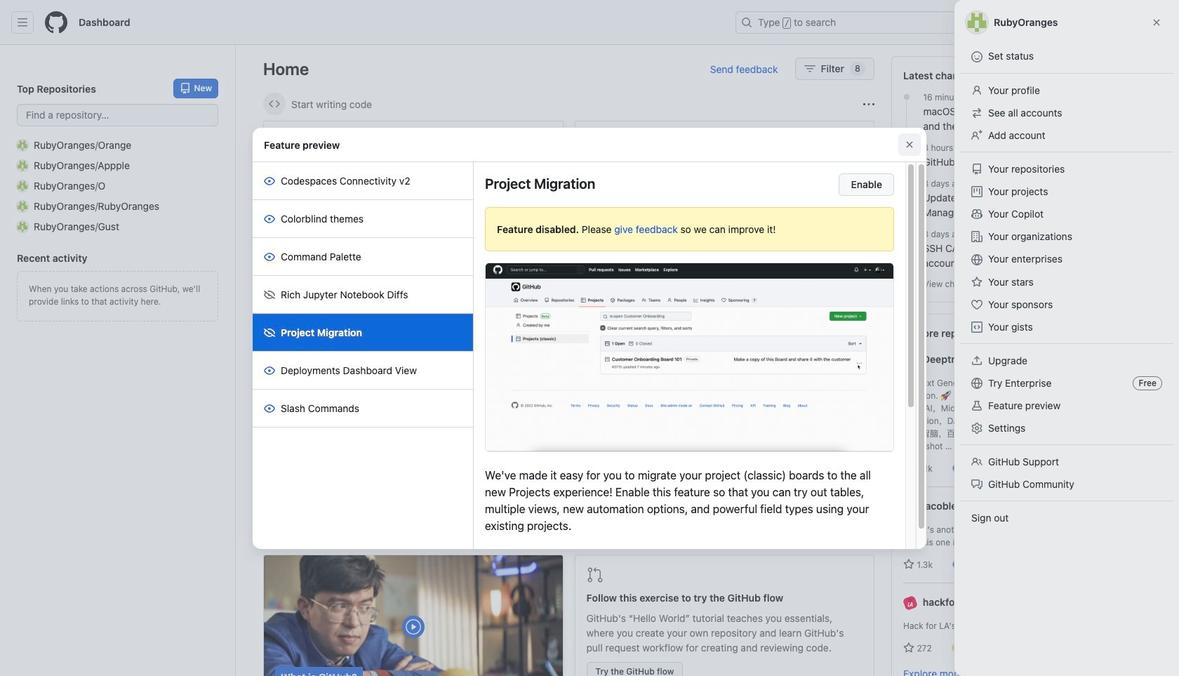 Task type: vqa. For each thing, say whether or not it's contained in the screenshot.
top star icon
yes



Task type: describe. For each thing, give the bounding box(es) containing it.
explore repositories navigation
[[892, 314, 1142, 676]]

issue opened image
[[1057, 17, 1068, 28]]

star image
[[904, 559, 915, 570]]

2 star image from the top
[[904, 643, 915, 654]]

1 dot fill image from the top
[[901, 91, 913, 103]]

account element
[[0, 45, 236, 676]]

2 dot fill image from the top
[[901, 142, 913, 153]]



Task type: locate. For each thing, give the bounding box(es) containing it.
2 vertical spatial dot fill image
[[901, 178, 913, 189]]

plus image
[[1008, 17, 1020, 28]]

1 vertical spatial star image
[[904, 643, 915, 654]]

explore element
[[892, 56, 1142, 676]]

homepage image
[[45, 11, 67, 34]]

0 vertical spatial dot fill image
[[901, 91, 913, 103]]

0 vertical spatial star image
[[904, 463, 915, 474]]

dot fill image
[[901, 228, 913, 239]]

star image
[[904, 463, 915, 474], [904, 643, 915, 654]]

1 vertical spatial dot fill image
[[901, 142, 913, 153]]

3 dot fill image from the top
[[901, 178, 913, 189]]

dot fill image
[[901, 91, 913, 103], [901, 142, 913, 153], [901, 178, 913, 189]]

1 star image from the top
[[904, 463, 915, 474]]

triangle down image
[[1025, 17, 1036, 28]]

command palette image
[[965, 17, 976, 28]]



